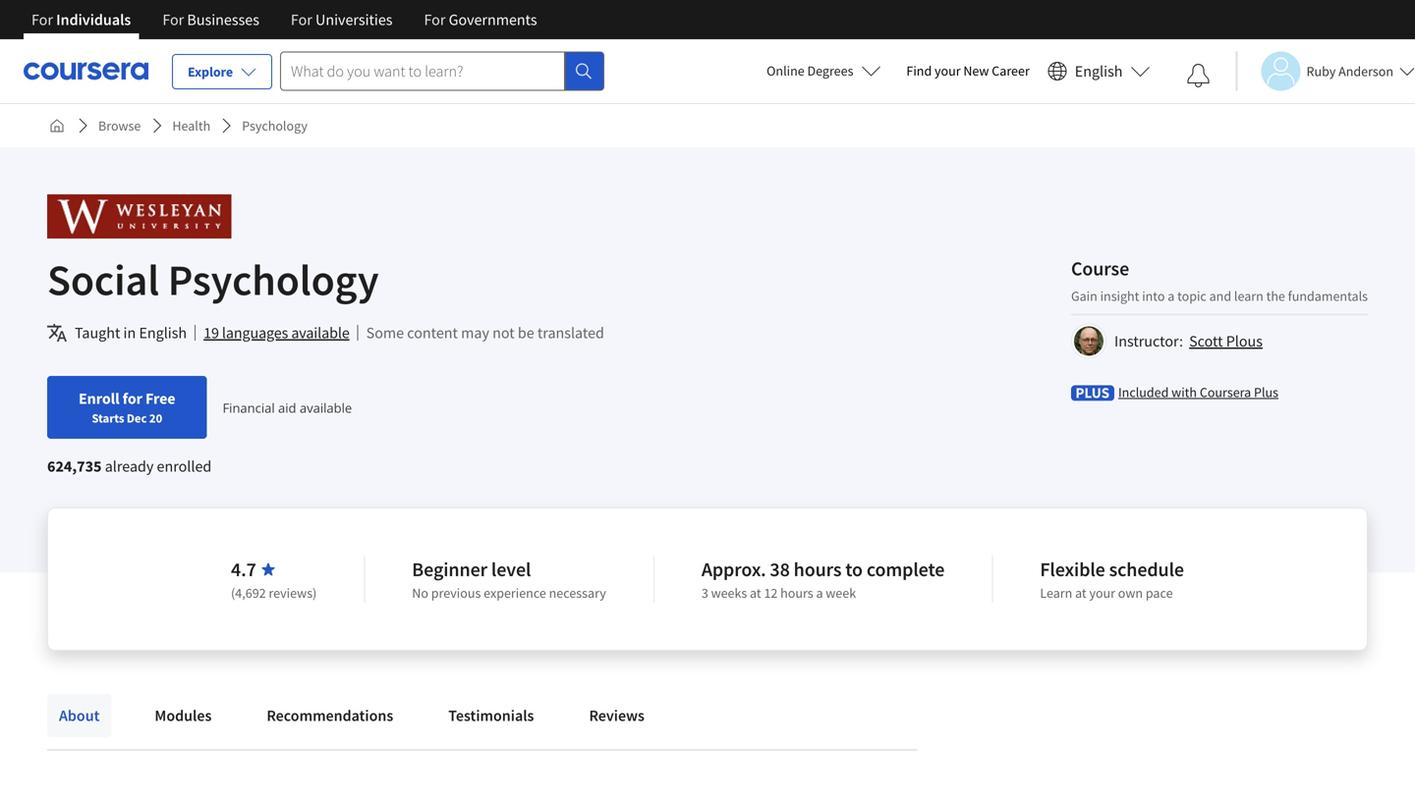 Task type: vqa. For each thing, say whether or not it's contained in the screenshot.


Task type: describe. For each thing, give the bounding box(es) containing it.
ruby anderson
[[1307, 62, 1394, 80]]

19
[[204, 323, 219, 343]]

experience
[[484, 585, 546, 602]]

624,735
[[47, 457, 102, 477]]

reviews)
[[269, 585, 317, 602]]

coursera plus image
[[1071, 386, 1114, 401]]

modules link
[[143, 695, 223, 738]]

624,735 already enrolled
[[47, 457, 212, 477]]

wesleyan university image
[[47, 195, 231, 239]]

taught
[[75, 323, 120, 343]]

schedule
[[1109, 558, 1184, 582]]

financial aid available button
[[223, 399, 352, 417]]

enroll for free starts dec 20
[[79, 389, 175, 427]]

some
[[366, 323, 404, 343]]

modules
[[155, 707, 212, 726]]

in
[[123, 323, 136, 343]]

flexible
[[1040, 558, 1105, 582]]

and
[[1209, 287, 1231, 305]]

instructor: scott plous
[[1114, 332, 1263, 351]]

dec
[[127, 411, 147, 427]]

recommendations
[[267, 707, 393, 726]]

1 vertical spatial psychology
[[168, 253, 379, 307]]

online
[[767, 62, 805, 80]]

career
[[992, 62, 1030, 80]]

enroll
[[79, 389, 119, 409]]

beginner
[[412, 558, 487, 582]]

health
[[172, 117, 211, 135]]

instructor:
[[1114, 332, 1183, 351]]

for for businesses
[[162, 10, 184, 29]]

coursera
[[1200, 384, 1251, 401]]

with
[[1172, 384, 1197, 401]]

week
[[826, 585, 856, 602]]

anderson
[[1339, 62, 1394, 80]]

0 horizontal spatial english
[[139, 323, 187, 343]]

12
[[764, 585, 778, 602]]

explore button
[[172, 54, 272, 89]]

ruby
[[1307, 62, 1336, 80]]

learn
[[1040, 585, 1072, 602]]

available for financial aid available
[[300, 399, 352, 417]]

show notifications image
[[1187, 64, 1210, 87]]

scott plous image
[[1074, 327, 1104, 356]]

coursera image
[[24, 55, 148, 87]]

psychology link
[[234, 108, 315, 143]]

to
[[845, 558, 863, 582]]

flexible schedule learn at your own pace
[[1040, 558, 1184, 602]]

included
[[1118, 384, 1169, 401]]

taught in english
[[75, 323, 187, 343]]

for
[[123, 389, 142, 409]]

governments
[[449, 10, 537, 29]]

new
[[963, 62, 989, 80]]

home image
[[49, 118, 65, 134]]

reviews
[[589, 707, 645, 726]]

necessary
[[549, 585, 606, 602]]

a inside course gain insight into a topic and learn the fundamentals
[[1168, 287, 1175, 305]]

testimonials
[[448, 707, 534, 726]]

scott plous link
[[1189, 332, 1263, 351]]

individuals
[[56, 10, 131, 29]]

scott
[[1189, 332, 1223, 351]]

businesses
[[187, 10, 259, 29]]

aid
[[278, 399, 296, 417]]

browse
[[98, 117, 141, 135]]

ruby anderson button
[[1236, 52, 1415, 91]]

approx.
[[702, 558, 766, 582]]

What do you want to learn? text field
[[280, 52, 565, 91]]

approx. 38 hours to complete 3 weeks at 12 hours a week
[[702, 558, 945, 602]]

financial
[[223, 399, 275, 417]]

(4,692
[[231, 585, 266, 602]]

not
[[492, 323, 515, 343]]

previous
[[431, 585, 481, 602]]

at inside flexible schedule learn at your own pace
[[1075, 585, 1087, 602]]

0 horizontal spatial your
[[935, 62, 961, 80]]

course
[[1071, 257, 1129, 281]]

english inside button
[[1075, 61, 1123, 81]]

plus
[[1254, 384, 1279, 401]]



Task type: locate. For each thing, give the bounding box(es) containing it.
included with coursera plus
[[1118, 384, 1279, 401]]

learn
[[1234, 287, 1264, 305]]

languages
[[222, 323, 288, 343]]

insight
[[1100, 287, 1139, 305]]

find your new career
[[907, 62, 1030, 80]]

topic
[[1177, 287, 1207, 305]]

browse link
[[90, 108, 149, 143]]

your right find
[[935, 62, 961, 80]]

weeks
[[711, 585, 747, 602]]

gain
[[1071, 287, 1098, 305]]

at right learn
[[1075, 585, 1087, 602]]

1 vertical spatial available
[[300, 399, 352, 417]]

translated
[[537, 323, 604, 343]]

english button
[[1040, 39, 1158, 103]]

1 at from the left
[[750, 585, 761, 602]]

1 horizontal spatial your
[[1089, 585, 1115, 602]]

at left 12
[[750, 585, 761, 602]]

for left businesses
[[162, 10, 184, 29]]

about
[[59, 707, 100, 726]]

2 at from the left
[[1075, 585, 1087, 602]]

0 vertical spatial english
[[1075, 61, 1123, 81]]

1 for from the left
[[31, 10, 53, 29]]

at inside approx. 38 hours to complete 3 weeks at 12 hours a week
[[750, 585, 761, 602]]

health link
[[164, 108, 218, 143]]

content
[[407, 323, 458, 343]]

find your new career link
[[897, 59, 1040, 84]]

your inside flexible schedule learn at your own pace
[[1089, 585, 1115, 602]]

find
[[907, 62, 932, 80]]

level
[[491, 558, 531, 582]]

1 horizontal spatial a
[[1168, 287, 1175, 305]]

for governments
[[424, 10, 537, 29]]

1 vertical spatial hours
[[780, 585, 813, 602]]

a right into
[[1168, 287, 1175, 305]]

for for universities
[[291, 10, 312, 29]]

for businesses
[[162, 10, 259, 29]]

1 vertical spatial english
[[139, 323, 187, 343]]

available right aid
[[300, 399, 352, 417]]

19 languages available button
[[204, 321, 350, 345]]

20
[[149, 411, 162, 427]]

may
[[461, 323, 489, 343]]

english right 'career'
[[1075, 61, 1123, 81]]

38
[[770, 558, 790, 582]]

psychology up 19 languages available button
[[168, 253, 379, 307]]

for left universities
[[291, 10, 312, 29]]

0 horizontal spatial at
[[750, 585, 761, 602]]

enrolled
[[157, 457, 212, 477]]

0 vertical spatial a
[[1168, 287, 1175, 305]]

a left week in the bottom of the page
[[816, 585, 823, 602]]

starts
[[92, 411, 124, 427]]

hours right 12
[[780, 585, 813, 602]]

for individuals
[[31, 10, 131, 29]]

for for individuals
[[31, 10, 53, 29]]

online degrees button
[[751, 49, 897, 92]]

2 for from the left
[[162, 10, 184, 29]]

0 horizontal spatial a
[[816, 585, 823, 602]]

into
[[1142, 287, 1165, 305]]

pace
[[1146, 585, 1173, 602]]

course gain insight into a topic and learn the fundamentals
[[1071, 257, 1368, 305]]

4 for from the left
[[424, 10, 446, 29]]

about link
[[47, 695, 111, 738]]

complete
[[867, 558, 945, 582]]

1 horizontal spatial english
[[1075, 61, 1123, 81]]

available for 19 languages available
[[291, 323, 350, 343]]

0 vertical spatial available
[[291, 323, 350, 343]]

recommendations link
[[255, 695, 405, 738]]

1 vertical spatial a
[[816, 585, 823, 602]]

available inside button
[[291, 323, 350, 343]]

1 horizontal spatial at
[[1075, 585, 1087, 602]]

plous
[[1226, 332, 1263, 351]]

psychology
[[242, 117, 307, 135], [168, 253, 379, 307]]

fundamentals
[[1288, 287, 1368, 305]]

for universities
[[291, 10, 393, 29]]

a inside approx. 38 hours to complete 3 weeks at 12 hours a week
[[816, 585, 823, 602]]

4.7
[[231, 558, 256, 582]]

your left own
[[1089, 585, 1115, 602]]

free
[[145, 389, 175, 409]]

for up what do you want to learn? text field
[[424, 10, 446, 29]]

testimonials link
[[437, 695, 546, 738]]

included with coursera plus link
[[1118, 383, 1279, 402]]

financial aid available
[[223, 399, 352, 417]]

for left individuals
[[31, 10, 53, 29]]

some content may not be translated
[[366, 323, 604, 343]]

universities
[[315, 10, 393, 29]]

1 vertical spatial your
[[1089, 585, 1115, 602]]

for for governments
[[424, 10, 446, 29]]

banner navigation
[[16, 0, 553, 39]]

own
[[1118, 585, 1143, 602]]

None search field
[[280, 52, 604, 91]]

a
[[1168, 287, 1175, 305], [816, 585, 823, 602]]

online degrees
[[767, 62, 853, 80]]

0 vertical spatial hours
[[794, 558, 842, 582]]

social psychology
[[47, 253, 379, 307]]

english right 'in'
[[139, 323, 187, 343]]

reviews link
[[577, 695, 656, 738]]

degrees
[[807, 62, 853, 80]]

0 vertical spatial your
[[935, 62, 961, 80]]

for
[[31, 10, 53, 29], [162, 10, 184, 29], [291, 10, 312, 29], [424, 10, 446, 29]]

social
[[47, 253, 159, 307]]

psychology down explore dropdown button at the left top of the page
[[242, 117, 307, 135]]

hours
[[794, 558, 842, 582], [780, 585, 813, 602]]

(4,692 reviews)
[[231, 585, 317, 602]]

english
[[1075, 61, 1123, 81], [139, 323, 187, 343]]

0 vertical spatial psychology
[[242, 117, 307, 135]]

be
[[518, 323, 534, 343]]

available
[[291, 323, 350, 343], [300, 399, 352, 417]]

3
[[702, 585, 708, 602]]

no
[[412, 585, 428, 602]]

3 for from the left
[[291, 10, 312, 29]]

available left some
[[291, 323, 350, 343]]

hours up week in the bottom of the page
[[794, 558, 842, 582]]



